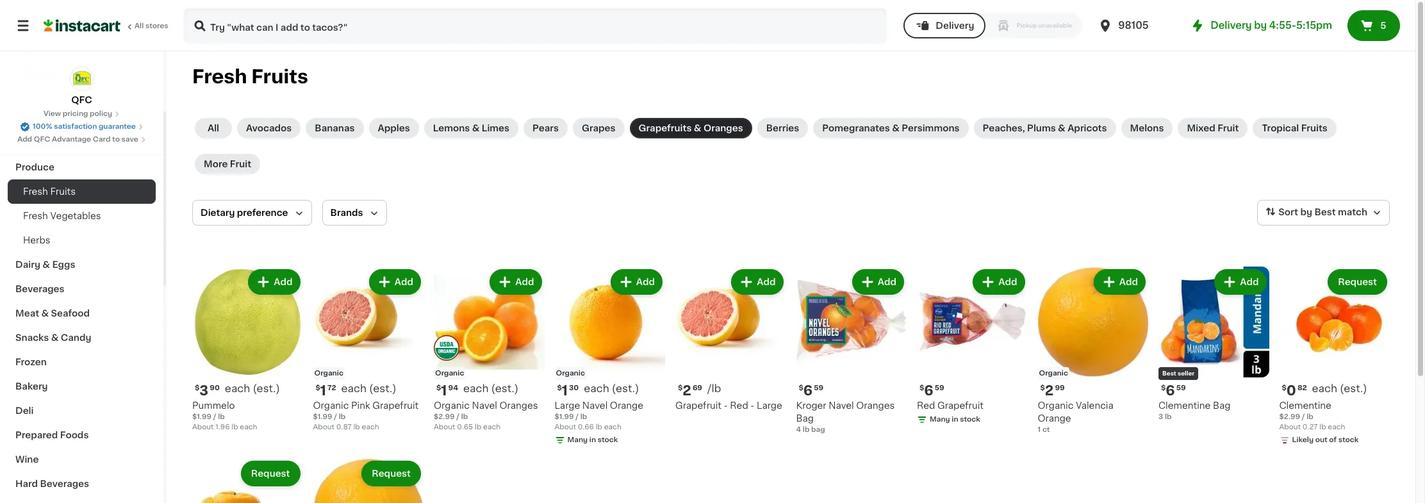 Task type: vqa. For each thing, say whether or not it's contained in the screenshot.
the 2 associated with 2 cups flour
no



Task type: describe. For each thing, give the bounding box(es) containing it.
59 for kroger navel oranges bag
[[814, 384, 824, 391]]

stock inside product "group"
[[1339, 436, 1359, 443]]

$1.94 each (estimated) element
[[434, 382, 544, 399]]

$ 1 72
[[316, 384, 336, 397]]

& for candy
[[51, 333, 59, 342]]

product group containing 0
[[1280, 267, 1390, 448]]

view pricing policy
[[44, 110, 112, 117]]

$2.99 inside 'organic navel oranges $2.99 / lb about 0.65 lb each'
[[434, 413, 455, 420]]

each inside pummelo $1.99 / lb about 1.96 lb each
[[240, 423, 257, 430]]

lemons & limes link
[[424, 118, 519, 138]]

Search field
[[185, 9, 886, 42]]

each (est.) for grapefruit
[[341, 383, 396, 393]]

policy
[[90, 110, 112, 117]]

$ inside $ 2 99
[[1040, 384, 1045, 391]]

each inside clementine $2.99 / lb about 0.27 lb each
[[1328, 423, 1345, 430]]

beverages inside beverages link
[[15, 285, 64, 294]]

0.66
[[578, 423, 594, 430]]

delivery by 4:55-5:15pm
[[1211, 21, 1332, 30]]

each inside large navel orange $1.99 / lb about 0.66 lb each
[[604, 423, 622, 430]]

$ inside $ 1 94
[[436, 384, 441, 391]]

deli
[[15, 406, 34, 415]]

lb up 0.66
[[580, 413, 587, 420]]

again
[[65, 43, 90, 52]]

produce link
[[8, 155, 156, 179]]

100% satisfaction guarantee button
[[20, 119, 143, 132]]

fruit for more fruit
[[230, 160, 251, 169]]

apples
[[378, 124, 410, 133]]

snacks & candy link
[[8, 326, 156, 350]]

& right plums
[[1058, 124, 1066, 133]]

brands
[[330, 208, 363, 217]]

$0.82 each (estimated) element
[[1280, 382, 1390, 399]]

organic navel oranges $2.99 / lb about 0.65 lb each
[[434, 401, 538, 430]]

$1.99 for large
[[555, 413, 574, 420]]

organic up 99
[[1039, 369, 1068, 377]]

recipes link
[[8, 106, 156, 131]]

clementine for $2.99
[[1280, 401, 1332, 410]]

foods
[[60, 431, 89, 440]]

thanksgiving link
[[8, 131, 156, 155]]

seafood
[[51, 309, 90, 318]]

orange for valencia
[[1038, 414, 1071, 423]]

(est.) inside $1.30 each (estimated) element
[[612, 383, 639, 393]]

59 for red grapefruit
[[935, 384, 944, 391]]

0 horizontal spatial request
[[251, 469, 290, 478]]

5 button
[[1348, 10, 1400, 41]]

kroger navel oranges bag 4 lb bag
[[796, 401, 895, 433]]

add button for pummelo
[[249, 270, 299, 294]]

more
[[204, 160, 228, 169]]

$1.30 each (estimated) element
[[555, 382, 665, 399]]

$ inside $ 3 90
[[195, 384, 200, 391]]

add for kroger navel oranges bag
[[878, 277, 897, 286]]

90
[[210, 384, 220, 391]]

$ 6 59 for clementine bag
[[1161, 384, 1186, 397]]

$2.99 inside clementine $2.99 / lb about 0.27 lb each
[[1280, 413, 1300, 420]]

grapes
[[582, 124, 616, 133]]

add button for red grapefruit
[[974, 270, 1024, 294]]

6 for kroger navel oranges bag
[[804, 384, 813, 397]]

/ for grapefruit
[[334, 413, 337, 420]]

it
[[56, 43, 63, 52]]

snacks & candy
[[15, 333, 91, 342]]

2 for $ 2 69 /lb
[[683, 384, 691, 397]]

buy it again link
[[8, 35, 156, 60]]

pricing
[[63, 110, 88, 117]]

lists
[[36, 69, 58, 78]]

navel for organic
[[472, 401, 497, 410]]

lemons
[[433, 124, 470, 133]]

0 vertical spatial fresh fruits
[[192, 67, 308, 86]]

$ 2 99
[[1040, 384, 1065, 397]]

bag inside clementine bag 3 lb
[[1213, 401, 1231, 410]]

2 grapefruit from the left
[[675, 401, 722, 410]]

5:15pm
[[1297, 21, 1332, 30]]

lb right 0.66
[[596, 423, 602, 430]]

0.65
[[457, 423, 473, 430]]

add button for large navel orange
[[612, 270, 661, 294]]

dairy
[[15, 260, 40, 269]]

match
[[1338, 208, 1368, 217]]

delivery for delivery by 4:55-5:15pm
[[1211, 21, 1252, 30]]

grapefruits
[[639, 124, 692, 133]]

lb up 1.96 at the left bottom
[[218, 413, 225, 420]]

fresh vegetables link
[[8, 204, 156, 228]]

dietary
[[201, 208, 235, 217]]

save
[[121, 136, 138, 143]]

lists link
[[8, 60, 156, 86]]

& for oranges
[[694, 124, 701, 133]]

mixed
[[1187, 124, 1216, 133]]

deli link
[[8, 399, 156, 423]]

berries link
[[757, 118, 808, 138]]

grapes link
[[573, 118, 625, 138]]

add for red grapefruit
[[999, 277, 1017, 286]]

thanksgiving
[[15, 138, 77, 147]]

organic valencia orange 1 ct
[[1038, 401, 1114, 433]]

59 for clementine bag
[[1177, 384, 1186, 391]]

valencia
[[1076, 401, 1114, 410]]

beverages inside hard beverages link
[[40, 479, 89, 488]]

fresh for fresh vegetables link
[[23, 211, 48, 220]]

add for clementine bag
[[1240, 277, 1259, 286]]

$ inside '$ 1 72'
[[316, 384, 320, 391]]

all for all
[[208, 124, 219, 133]]

bakery
[[15, 382, 48, 391]]

add button for kroger navel oranges bag
[[853, 270, 903, 294]]

69
[[693, 384, 702, 391]]

$1.99 inside pummelo $1.99 / lb about 1.96 lb each
[[192, 413, 212, 420]]

bag inside kroger navel oranges bag 4 lb bag
[[796, 414, 814, 423]]

pummelo
[[192, 401, 235, 410]]

navel for large
[[582, 401, 608, 410]]

best match
[[1315, 208, 1368, 217]]

/ inside pummelo $1.99 / lb about 1.96 lb each
[[213, 413, 216, 420]]

out
[[1315, 436, 1328, 443]]

herbs
[[23, 236, 50, 245]]

$ 1 30
[[557, 384, 579, 397]]

$ inside $ 2 69 /lb
[[678, 384, 683, 391]]

avocados
[[246, 124, 292, 133]]

$ inside $ 1 30
[[557, 384, 562, 391]]

clementine bag 3 lb
[[1159, 401, 1231, 420]]

red grapefruit
[[917, 401, 984, 410]]

likely out of stock
[[1292, 436, 1359, 443]]

add button for grapefruit - red - large
[[733, 270, 782, 294]]

about for grapefruit
[[313, 423, 335, 430]]

/lb
[[708, 383, 721, 393]]

1 horizontal spatial in
[[952, 416, 958, 423]]

avocados link
[[237, 118, 301, 138]]

organic inside 'organic navel oranges $2.99 / lb about 0.65 lb each'
[[434, 401, 470, 410]]

$ inside $ 0 82
[[1282, 384, 1287, 391]]

$ 2 69 /lb
[[678, 383, 721, 397]]

pomegranates
[[822, 124, 890, 133]]

3 inside clementine bag 3 lb
[[1159, 413, 1163, 420]]

recipes
[[15, 114, 53, 123]]

wine
[[15, 455, 39, 464]]

2 for $ 2 99
[[1045, 384, 1054, 397]]

98105 button
[[1098, 8, 1175, 44]]

produce
[[15, 163, 54, 172]]

each (est.) for /
[[225, 383, 280, 393]]

6 $ from the left
[[799, 384, 804, 391]]

(est.) for grapefruit
[[369, 383, 396, 393]]

sort by
[[1279, 208, 1312, 217]]

1 red from the left
[[730, 401, 748, 410]]

$1.99 for organic
[[313, 413, 332, 420]]

sort
[[1279, 208, 1298, 217]]

clementine for bag
[[1159, 401, 1211, 410]]

guarantee
[[99, 123, 136, 130]]

2 horizontal spatial request button
[[1329, 270, 1386, 294]]

navel for kroger
[[829, 401, 854, 410]]

1 vertical spatial qfc
[[34, 136, 50, 143]]

dairy & eggs link
[[8, 253, 156, 277]]

1 inside organic valencia orange 1 ct
[[1038, 426, 1041, 433]]

1 horizontal spatial request
[[372, 469, 411, 478]]

each inside 'element'
[[225, 383, 250, 393]]

lb inside kroger navel oranges bag 4 lb bag
[[803, 426, 810, 433]]

9 $ from the left
[[1161, 384, 1166, 391]]

organic inside organic pink grapefruit $1.99 / lb about 0.87 lb each
[[313, 401, 349, 410]]

pummelo $1.99 / lb about 1.96 lb each
[[192, 401, 257, 430]]

all stores link
[[44, 8, 169, 44]]

request inside product "group"
[[1338, 277, 1377, 286]]

to
[[112, 136, 120, 143]]

each right 94
[[463, 383, 489, 393]]

add qfc advantage card to save link
[[17, 135, 146, 145]]

0 horizontal spatial many
[[567, 436, 588, 443]]

qfc logo image
[[70, 67, 94, 91]]

$ 3 90
[[195, 384, 220, 397]]

each (est.) inside $1.30 each (estimated) element
[[584, 383, 639, 393]]

organic up 72
[[314, 369, 343, 377]]

organic pink grapefruit $1.99 / lb about 0.87 lb each
[[313, 401, 419, 430]]

seller
[[1178, 370, 1195, 376]]

organic inside organic valencia orange 1 ct
[[1038, 401, 1074, 410]]

grapefruits & oranges link
[[630, 118, 752, 138]]

98105
[[1118, 21, 1149, 30]]

satisfaction
[[54, 123, 97, 130]]



Task type: locate. For each thing, give the bounding box(es) containing it.
2 horizontal spatial request
[[1338, 277, 1377, 286]]

clementine inside clementine $2.99 / lb about 0.27 lb each
[[1280, 401, 1332, 410]]

each (est.) up large navel orange $1.99 / lb about 0.66 lb each on the left bottom of the page
[[584, 383, 639, 393]]

melons
[[1130, 124, 1164, 133]]

dietary preference button
[[192, 200, 312, 226]]

fruits
[[251, 67, 308, 86], [1301, 124, 1328, 133], [50, 187, 76, 196]]

1 horizontal spatial by
[[1301, 208, 1312, 217]]

(est.) for oranges
[[491, 383, 519, 393]]

0 horizontal spatial many in stock
[[567, 436, 618, 443]]

many in stock down red grapefruit
[[930, 416, 980, 423]]

$ up red grapefruit
[[920, 384, 924, 391]]

0 vertical spatial fruits
[[251, 67, 308, 86]]

large
[[555, 401, 580, 410], [757, 401, 782, 410]]

melons link
[[1121, 118, 1173, 138]]

all for all stores
[[135, 22, 144, 29]]

2 add button from the left
[[370, 270, 420, 294]]

1 grapefruit from the left
[[372, 401, 419, 410]]

clementine down 82
[[1280, 401, 1332, 410]]

3 about from the left
[[434, 423, 455, 430]]

/ up 0.65
[[456, 413, 460, 420]]

59
[[814, 384, 824, 391], [935, 384, 944, 391], [1177, 384, 1186, 391]]

1 $1.99 from the left
[[192, 413, 212, 420]]

fresh
[[192, 67, 247, 86], [23, 187, 48, 196], [23, 211, 48, 220]]

1 large from the left
[[555, 401, 580, 410]]

by right "sort"
[[1301, 208, 1312, 217]]

best inside best match sort by field
[[1315, 208, 1336, 217]]

1 horizontal spatial delivery
[[1211, 21, 1252, 30]]

about up likely
[[1280, 423, 1301, 430]]

1 add button from the left
[[249, 270, 299, 294]]

bag
[[811, 426, 825, 433]]

$1.99 down 'pummelo'
[[192, 413, 212, 420]]

59 up kroger
[[814, 384, 824, 391]]

peaches,
[[983, 124, 1025, 133]]

(est.) inside $0.82 each (estimated) element
[[1340, 383, 1367, 393]]

0 horizontal spatial $2.99
[[434, 413, 455, 420]]

many down red grapefruit
[[930, 416, 950, 423]]

red
[[730, 401, 748, 410], [917, 401, 935, 410]]

0 horizontal spatial 2
[[683, 384, 691, 397]]

$3.90 each (estimated) element
[[192, 382, 303, 399]]

$ left 69
[[678, 384, 683, 391]]

$ left 82
[[1282, 384, 1287, 391]]

$1.99 down '$ 1 72'
[[313, 413, 332, 420]]

lb up 0.87
[[339, 413, 346, 420]]

organic down $ 1 94
[[434, 401, 470, 410]]

each (est.) inside $1.72 each (estimated) element
[[341, 383, 396, 393]]

10 $ from the left
[[1282, 384, 1287, 391]]

qfc down 100%
[[34, 136, 50, 143]]

1 vertical spatial fresh fruits
[[23, 187, 76, 196]]

tropical fruits
[[1262, 124, 1328, 133]]

preference
[[237, 208, 288, 217]]

0 horizontal spatial red
[[730, 401, 748, 410]]

large inside large navel orange $1.99 / lb about 0.66 lb each
[[555, 401, 580, 410]]

instacart logo image
[[44, 18, 120, 33]]

/ inside large navel orange $1.99 / lb about 0.66 lb each
[[576, 413, 579, 420]]

6 up red grapefruit
[[924, 384, 934, 397]]

0 horizontal spatial by
[[1254, 21, 1267, 30]]

add for organic navel oranges
[[515, 277, 534, 286]]

fruit right mixed
[[1218, 124, 1239, 133]]

beverages down dairy & eggs
[[15, 285, 64, 294]]

lb right 0.65
[[475, 423, 481, 430]]

3 inside 'element'
[[200, 384, 208, 397]]

add for organic valencia orange
[[1119, 277, 1138, 286]]

2 - from the left
[[751, 401, 755, 410]]

many down 0.66
[[567, 436, 588, 443]]

about inside clementine $2.99 / lb about 0.27 lb each
[[1280, 423, 1301, 430]]

$2.99 down $ 1 94
[[434, 413, 455, 420]]

0.87
[[336, 423, 352, 430]]

fresh up all link
[[192, 67, 247, 86]]

1 vertical spatial many in stock
[[567, 436, 618, 443]]

1 horizontal spatial clementine
[[1280, 401, 1332, 410]]

(est.) up pink
[[369, 383, 396, 393]]

2 horizontal spatial $1.99
[[555, 413, 574, 420]]

oranges for grapefruits & oranges
[[704, 124, 743, 133]]

$2.99 down 0
[[1280, 413, 1300, 420]]

2 horizontal spatial oranges
[[856, 401, 895, 410]]

each up of
[[1328, 423, 1345, 430]]

by inside field
[[1301, 208, 1312, 217]]

1 vertical spatial bag
[[796, 414, 814, 423]]

by for delivery
[[1254, 21, 1267, 30]]

0 horizontal spatial 59
[[814, 384, 824, 391]]

about for oranges
[[434, 423, 455, 430]]

4 (est.) from the left
[[612, 383, 639, 393]]

lb up 0.65
[[461, 413, 468, 420]]

5 (est.) from the left
[[1340, 383, 1367, 393]]

oranges inside 'organic navel oranges $2.99 / lb about 0.65 lb each'
[[500, 401, 538, 410]]

best seller
[[1163, 370, 1195, 376]]

bananas link
[[306, 118, 364, 138]]

1 horizontal spatial 2
[[1045, 384, 1054, 397]]

add qfc advantage card to save
[[17, 136, 138, 143]]

qfc link
[[70, 67, 94, 106]]

1 horizontal spatial fresh fruits
[[192, 67, 308, 86]]

in down red grapefruit
[[952, 416, 958, 423]]

99
[[1055, 384, 1065, 391]]

3 add button from the left
[[491, 270, 541, 294]]

& for limes
[[472, 124, 480, 133]]

1 vertical spatial fruits
[[1301, 124, 1328, 133]]

each (est.) for oranges
[[463, 383, 519, 393]]

/ up 0.66
[[576, 413, 579, 420]]

all left stores
[[135, 22, 144, 29]]

0 horizontal spatial request button
[[242, 462, 299, 485]]

card
[[93, 136, 111, 143]]

3 $ 6 59 from the left
[[1161, 384, 1186, 397]]

3 $1.99 from the left
[[555, 413, 574, 420]]

0 horizontal spatial navel
[[472, 401, 497, 410]]

beverages
[[15, 285, 64, 294], [40, 479, 89, 488]]

$1.72 each (estimated) element
[[313, 382, 424, 399]]

$ 6 59 up kroger
[[799, 384, 824, 397]]

1 left 94
[[441, 384, 447, 397]]

fresh fruits up avocados link
[[192, 67, 308, 86]]

$2.69 per pound element
[[675, 382, 786, 399]]

0 horizontal spatial -
[[724, 401, 728, 410]]

about for orange
[[555, 423, 576, 430]]

more fruit link
[[195, 154, 260, 174]]

meat & seafood
[[15, 309, 90, 318]]

1 $ from the left
[[195, 384, 200, 391]]

2 $ from the left
[[316, 384, 320, 391]]

/ down 'pummelo'
[[213, 413, 216, 420]]

4:55-
[[1269, 21, 1297, 30]]

2 about from the left
[[313, 423, 335, 430]]

0 horizontal spatial 6
[[804, 384, 813, 397]]

2 horizontal spatial 59
[[1177, 384, 1186, 391]]

1 horizontal spatial $1.99
[[313, 413, 332, 420]]

fruit for mixed fruit
[[1218, 124, 1239, 133]]

orange for navel
[[610, 401, 643, 410]]

7 add button from the left
[[974, 270, 1024, 294]]

stock
[[960, 416, 980, 423], [598, 436, 618, 443], [1339, 436, 1359, 443]]

oranges inside kroger navel oranges bag 4 lb bag
[[856, 401, 895, 410]]

Best match Sort by field
[[1258, 200, 1390, 226]]

& left limes
[[472, 124, 480, 133]]

lb up 0.27 at the right of the page
[[1307, 413, 1314, 420]]

4 each (est.) from the left
[[584, 383, 639, 393]]

add button
[[249, 270, 299, 294], [370, 270, 420, 294], [491, 270, 541, 294], [612, 270, 661, 294], [733, 270, 782, 294], [853, 270, 903, 294], [974, 270, 1024, 294], [1095, 270, 1145, 294], [1216, 270, 1265, 294]]

2 clementine from the left
[[1280, 401, 1332, 410]]

$ 6 59 up red grapefruit
[[920, 384, 944, 397]]

0 horizontal spatial best
[[1163, 370, 1177, 376]]

each (est.) inside $1.94 each (estimated) element
[[463, 383, 519, 393]]

8 add button from the left
[[1095, 270, 1145, 294]]

0 vertical spatial fruit
[[1218, 124, 1239, 133]]

each right 0.66
[[604, 423, 622, 430]]

3 $ from the left
[[436, 384, 441, 391]]

$ down best seller
[[1161, 384, 1166, 391]]

1 horizontal spatial orange
[[1038, 414, 1071, 423]]

dietary preference
[[201, 208, 288, 217]]

navel inside large navel orange $1.99 / lb about 0.66 lb each
[[582, 401, 608, 410]]

5 about from the left
[[1280, 423, 1301, 430]]

best left match
[[1315, 208, 1336, 217]]

1 horizontal spatial 3
[[1159, 413, 1163, 420]]

1 - from the left
[[724, 401, 728, 410]]

0 vertical spatial orange
[[610, 401, 643, 410]]

2 horizontal spatial grapefruit
[[938, 401, 984, 410]]

beverages link
[[8, 277, 156, 301]]

grapefruit - red - large
[[675, 401, 782, 410]]

2 vertical spatial fresh
[[23, 211, 48, 220]]

best for best seller
[[1163, 370, 1177, 376]]

navel inside kroger navel oranges bag 4 lb bag
[[829, 401, 854, 410]]

$ left 30
[[557, 384, 562, 391]]

2 horizontal spatial stock
[[1339, 436, 1359, 443]]

1 6 from the left
[[804, 384, 813, 397]]

/ inside clementine $2.99 / lb about 0.27 lb each
[[1302, 413, 1305, 420]]

1
[[320, 384, 326, 397], [441, 384, 447, 397], [562, 384, 568, 397], [1038, 426, 1041, 433]]

1 horizontal spatial request button
[[363, 462, 420, 485]]

orange inside organic valencia orange 1 ct
[[1038, 414, 1071, 423]]

hard beverages
[[15, 479, 89, 488]]

each (est.)
[[225, 383, 280, 393], [341, 383, 396, 393], [463, 383, 519, 393], [584, 383, 639, 393], [1312, 383, 1367, 393]]

2 each (est.) from the left
[[341, 383, 396, 393]]

lb right 0.27 at the right of the page
[[1320, 423, 1326, 430]]

1 for organic pink grapefruit
[[320, 384, 326, 397]]

add for large navel orange
[[636, 277, 655, 286]]

3 / from the left
[[456, 413, 460, 420]]

1 left 30
[[562, 384, 568, 397]]

0 horizontal spatial qfc
[[34, 136, 50, 143]]

1 horizontal spatial stock
[[960, 416, 980, 423]]

2 $ 6 59 from the left
[[920, 384, 944, 397]]

each right 30
[[584, 383, 609, 393]]

limes
[[482, 124, 510, 133]]

by left 4:55-
[[1254, 21, 1267, 30]]

berries
[[766, 124, 799, 133]]

2 horizontal spatial navel
[[829, 401, 854, 410]]

each up pink
[[341, 383, 367, 393]]

-
[[724, 401, 728, 410], [751, 401, 755, 410]]

prepared foods
[[15, 431, 89, 440]]

1 for large navel orange
[[562, 384, 568, 397]]

eggs
[[52, 260, 75, 269]]

1 horizontal spatial large
[[757, 401, 782, 410]]

4 $ from the left
[[557, 384, 562, 391]]

many in stock down 0.66
[[567, 436, 618, 443]]

add button for organic valencia orange
[[1095, 270, 1145, 294]]

herbs link
[[8, 228, 156, 253]]

qfc
[[71, 95, 92, 104], [34, 136, 50, 143]]

1 left 72
[[320, 384, 326, 397]]

add button for clementine bag
[[1216, 270, 1265, 294]]

5 each (est.) from the left
[[1312, 383, 1367, 393]]

lb right 0.87
[[353, 423, 360, 430]]

(est.) for /
[[253, 383, 280, 393]]

large navel orange $1.99 / lb about 0.66 lb each
[[555, 401, 643, 430]]

about inside 'organic navel oranges $2.99 / lb about 0.65 lb each'
[[434, 423, 455, 430]]

1 vertical spatial best
[[1163, 370, 1177, 376]]

0 vertical spatial bag
[[1213, 401, 1231, 410]]

fresh fruits link
[[8, 179, 156, 204]]

1 horizontal spatial $2.99
[[1280, 413, 1300, 420]]

3 left 90
[[200, 384, 208, 397]]

likely
[[1292, 436, 1314, 443]]

fruits up 'avocados'
[[251, 67, 308, 86]]

100% satisfaction guarantee
[[33, 123, 136, 130]]

add for pummelo
[[274, 277, 293, 286]]

lb right 4
[[803, 426, 810, 433]]

0 vertical spatial many
[[930, 416, 950, 423]]

& for seafood
[[41, 309, 49, 318]]

2 navel from the left
[[582, 401, 608, 410]]

94
[[448, 384, 458, 391]]

0 horizontal spatial oranges
[[500, 401, 538, 410]]

large down $2.69 per pound element in the bottom of the page
[[757, 401, 782, 410]]

delivery button
[[904, 13, 986, 38]]

in down 0.66
[[590, 436, 596, 443]]

1 horizontal spatial $ 6 59
[[920, 384, 944, 397]]

$ left 99
[[1040, 384, 1045, 391]]

2 large from the left
[[757, 401, 782, 410]]

2 $1.99 from the left
[[313, 413, 332, 420]]

1 horizontal spatial 6
[[924, 384, 934, 397]]

$1.99 inside organic pink grapefruit $1.99 / lb about 0.87 lb each
[[313, 413, 332, 420]]

0 horizontal spatial $1.99
[[192, 413, 212, 420]]

/ inside organic pink grapefruit $1.99 / lb about 0.87 lb each
[[334, 413, 337, 420]]

about left 1.96 at the left bottom
[[192, 423, 214, 430]]

buy it again
[[36, 43, 90, 52]]

9 add button from the left
[[1216, 270, 1265, 294]]

1 horizontal spatial all
[[208, 124, 219, 133]]

0 horizontal spatial fresh fruits
[[23, 187, 76, 196]]

1 horizontal spatial many in stock
[[930, 416, 980, 423]]

oranges for kroger navel oranges bag 4 lb bag
[[856, 401, 895, 410]]

3 59 from the left
[[1177, 384, 1186, 391]]

$ left 94
[[436, 384, 441, 391]]

navel down $1.30 each (estimated) element
[[582, 401, 608, 410]]

5 $ from the left
[[678, 384, 683, 391]]

1 vertical spatial many
[[567, 436, 588, 443]]

service type group
[[904, 13, 1083, 38]]

0 horizontal spatial stock
[[598, 436, 618, 443]]

1 horizontal spatial red
[[917, 401, 935, 410]]

1 vertical spatial by
[[1301, 208, 1312, 217]]

1 $ 6 59 from the left
[[799, 384, 824, 397]]

oranges for organic navel oranges $2.99 / lb about 0.65 lb each
[[500, 401, 538, 410]]

2 vertical spatial fruits
[[50, 187, 76, 196]]

4 about from the left
[[555, 423, 576, 430]]

0
[[1287, 384, 1296, 397]]

vegetables
[[50, 211, 101, 220]]

& right 'grapefruits'
[[694, 124, 701, 133]]

4 add button from the left
[[612, 270, 661, 294]]

5 / from the left
[[1302, 413, 1305, 420]]

delivery inside delivery button
[[936, 21, 974, 30]]

$1.99 inside large navel orange $1.99 / lb about 0.66 lb each
[[555, 413, 574, 420]]

None search field
[[183, 8, 887, 44]]

3 navel from the left
[[829, 401, 854, 410]]

best left seller
[[1163, 370, 1177, 376]]

$1.99 down $ 1 30
[[555, 413, 574, 420]]

frozen link
[[8, 350, 156, 374]]

0 vertical spatial all
[[135, 22, 144, 29]]

each (est.) up 'organic navel oranges $2.99 / lb about 0.65 lb each'
[[463, 383, 519, 393]]

lb right 1.96 at the left bottom
[[232, 423, 238, 430]]

clementine inside clementine bag 3 lb
[[1159, 401, 1211, 410]]

clementine down seller
[[1159, 401, 1211, 410]]

6 for red grapefruit
[[924, 384, 934, 397]]

6 add button from the left
[[853, 270, 903, 294]]

wine link
[[8, 447, 156, 472]]

add
[[17, 136, 32, 143], [274, 277, 293, 286], [395, 277, 413, 286], [515, 277, 534, 286], [636, 277, 655, 286], [757, 277, 776, 286], [878, 277, 897, 286], [999, 277, 1017, 286], [1119, 277, 1138, 286], [1240, 277, 1259, 286]]

0 vertical spatial by
[[1254, 21, 1267, 30]]

3 each (est.) from the left
[[463, 383, 519, 393]]

request
[[1338, 277, 1377, 286], [251, 469, 290, 478], [372, 469, 411, 478]]

1 about from the left
[[192, 423, 214, 430]]

3 down best seller
[[1159, 413, 1163, 420]]

2 inside $ 2 69 /lb
[[683, 384, 691, 397]]

about inside pummelo $1.99 / lb about 1.96 lb each
[[192, 423, 214, 430]]

lb
[[218, 413, 225, 420], [339, 413, 346, 420], [461, 413, 468, 420], [580, 413, 587, 420], [1165, 413, 1172, 420], [1307, 413, 1314, 420], [232, 423, 238, 430], [353, 423, 360, 430], [475, 423, 481, 430], [596, 423, 602, 430], [1320, 423, 1326, 430], [803, 426, 810, 433]]

30
[[569, 384, 579, 391]]

add for organic pink grapefruit
[[395, 277, 413, 286]]

3 grapefruit from the left
[[938, 401, 984, 410]]

6 for clementine bag
[[1166, 384, 1175, 397]]

clementine $2.99 / lb about 0.27 lb each
[[1280, 401, 1345, 430]]

1.96
[[216, 423, 230, 430]]

$ 6 59 for red grapefruit
[[920, 384, 944, 397]]

1 2 from the left
[[683, 384, 691, 397]]

2 horizontal spatial 6
[[1166, 384, 1175, 397]]

1 horizontal spatial best
[[1315, 208, 1336, 217]]

1 horizontal spatial fruits
[[251, 67, 308, 86]]

all up the more
[[208, 124, 219, 133]]

0 vertical spatial in
[[952, 416, 958, 423]]

$1.99
[[192, 413, 212, 420], [313, 413, 332, 420], [555, 413, 574, 420]]

1 (est.) from the left
[[253, 383, 280, 393]]

organic up 30
[[556, 369, 585, 377]]

view
[[44, 110, 61, 117]]

fresh for fresh fruits link
[[23, 187, 48, 196]]

add for grapefruit - red - large
[[757, 277, 776, 286]]

peaches, plums & apricots link
[[974, 118, 1116, 138]]

/ up 0.87
[[334, 413, 337, 420]]

lemons & limes
[[433, 124, 510, 133]]

each (est.) inside $3.90 each (estimated) 'element'
[[225, 383, 280, 393]]

add inside product "group"
[[274, 277, 293, 286]]

delivery
[[1211, 21, 1252, 30], [936, 21, 974, 30]]

(est.) inside $1.94 each (estimated) element
[[491, 383, 519, 393]]

0 horizontal spatial fruits
[[50, 187, 76, 196]]

0 horizontal spatial delivery
[[936, 21, 974, 30]]

1 navel from the left
[[472, 401, 497, 410]]

1 vertical spatial fruit
[[230, 160, 251, 169]]

2 (est.) from the left
[[369, 383, 396, 393]]

3 6 from the left
[[1166, 384, 1175, 397]]

1 horizontal spatial bag
[[1213, 401, 1231, 410]]

prepared foods link
[[8, 423, 156, 447]]

1 horizontal spatial oranges
[[704, 124, 743, 133]]

0 horizontal spatial 3
[[200, 384, 208, 397]]

0 horizontal spatial large
[[555, 401, 580, 410]]

fruit right the more
[[230, 160, 251, 169]]

(est.) up large navel orange $1.99 / lb about 0.66 lb each on the left bottom of the page
[[612, 383, 639, 393]]

1 vertical spatial in
[[590, 436, 596, 443]]

2 / from the left
[[334, 413, 337, 420]]

add button inside product "group"
[[249, 270, 299, 294]]

navel inside 'organic navel oranges $2.99 / lb about 0.65 lb each'
[[472, 401, 497, 410]]

persimmons
[[902, 124, 960, 133]]

/ inside 'organic navel oranges $2.99 / lb about 0.65 lb each'
[[456, 413, 460, 420]]

100%
[[33, 123, 52, 130]]

ct
[[1043, 426, 1050, 433]]

stock down red grapefruit
[[960, 416, 980, 423]]

1 horizontal spatial 59
[[935, 384, 944, 391]]

5
[[1381, 21, 1386, 30]]

3 (est.) from the left
[[491, 383, 519, 393]]

delivery for delivery
[[936, 21, 974, 30]]

/ for orange
[[576, 413, 579, 420]]

fruits right tropical
[[1301, 124, 1328, 133]]

stock down large navel orange $1.99 / lb about 0.66 lb each on the left bottom of the page
[[598, 436, 618, 443]]

& right meat at the bottom of the page
[[41, 309, 49, 318]]

$ up kroger
[[799, 384, 804, 391]]

0 vertical spatial fresh
[[192, 67, 247, 86]]

5 add button from the left
[[733, 270, 782, 294]]

orange inside large navel orange $1.99 / lb about 0.66 lb each
[[610, 401, 643, 410]]

1 vertical spatial beverages
[[40, 479, 89, 488]]

2 59 from the left
[[935, 384, 944, 391]]

about inside organic pink grapefruit $1.99 / lb about 0.87 lb each
[[313, 423, 335, 430]]

each right 82
[[1312, 383, 1338, 393]]

0 vertical spatial 3
[[200, 384, 208, 397]]

0 vertical spatial qfc
[[71, 95, 92, 104]]

1 vertical spatial fresh
[[23, 187, 48, 196]]

qfc up the view pricing policy link
[[71, 95, 92, 104]]

82
[[1298, 384, 1307, 391]]

(est.) inside $3.90 each (estimated) 'element'
[[253, 383, 280, 393]]

each inside organic pink grapefruit $1.99 / lb about 0.87 lb each
[[362, 423, 379, 430]]

all stores
[[135, 22, 168, 29]]

$ 6 59 down best seller
[[1161, 384, 1186, 397]]

8 $ from the left
[[1040, 384, 1045, 391]]

1 horizontal spatial many
[[930, 416, 950, 423]]

1 for organic navel oranges
[[441, 384, 447, 397]]

dairy & eggs
[[15, 260, 75, 269]]

add button for organic navel oranges
[[491, 270, 541, 294]]

& left persimmons
[[892, 124, 900, 133]]

by for sort
[[1301, 208, 1312, 217]]

72
[[328, 384, 336, 391]]

6 up kroger
[[804, 384, 813, 397]]

frozen
[[15, 358, 47, 367]]

plums
[[1027, 124, 1056, 133]]

2 $2.99 from the left
[[1280, 413, 1300, 420]]

1 horizontal spatial qfc
[[71, 95, 92, 104]]

4 / from the left
[[576, 413, 579, 420]]

0 vertical spatial many in stock
[[930, 416, 980, 423]]

about left 0.66
[[555, 423, 576, 430]]

each down pink
[[362, 423, 379, 430]]

(est.) inside $1.72 each (estimated) element
[[369, 383, 396, 393]]

navel down $1.94 each (estimated) element
[[472, 401, 497, 410]]

7 $ from the left
[[920, 384, 924, 391]]

about left 0.65
[[434, 423, 455, 430]]

tropical fruits link
[[1253, 118, 1337, 138]]

add button for organic pink grapefruit
[[370, 270, 420, 294]]

2 6 from the left
[[924, 384, 934, 397]]

2 2 from the left
[[1045, 384, 1054, 397]]

1 horizontal spatial grapefruit
[[675, 401, 722, 410]]

0 horizontal spatial all
[[135, 22, 144, 29]]

about inside large navel orange $1.99 / lb about 0.66 lb each
[[555, 423, 576, 430]]

each inside 'organic navel oranges $2.99 / lb about 0.65 lb each'
[[483, 423, 501, 430]]

in
[[952, 416, 958, 423], [590, 436, 596, 443]]

each (est.) up pink
[[341, 383, 396, 393]]

0 horizontal spatial fruit
[[230, 160, 251, 169]]

2 red from the left
[[917, 401, 935, 410]]

each right 0.65
[[483, 423, 501, 430]]

& for eggs
[[42, 260, 50, 269]]

1 / from the left
[[213, 413, 216, 420]]

(est.) up pummelo $1.99 / lb about 1.96 lb each
[[253, 383, 280, 393]]

1 59 from the left
[[814, 384, 824, 391]]

1 each (est.) from the left
[[225, 383, 280, 393]]

item badge image
[[434, 335, 460, 361]]

snacks
[[15, 333, 49, 342]]

0 vertical spatial beverages
[[15, 285, 64, 294]]

1 horizontal spatial fruit
[[1218, 124, 1239, 133]]

best for best match
[[1315, 208, 1336, 217]]

1 horizontal spatial navel
[[582, 401, 608, 410]]

organic down '$ 1 72'
[[313, 401, 349, 410]]

grapefruits & oranges
[[639, 124, 743, 133]]

(est.) up clementine $2.99 / lb about 0.27 lb each
[[1340, 383, 1367, 393]]

each (est.) right 82
[[1312, 383, 1367, 393]]

$ 6 59 for kroger navel oranges bag
[[799, 384, 824, 397]]

1 clementine from the left
[[1159, 401, 1211, 410]]

product group containing 3
[[192, 267, 303, 432]]

1 $2.99 from the left
[[434, 413, 455, 420]]

0 horizontal spatial clementine
[[1159, 401, 1211, 410]]

0 vertical spatial best
[[1315, 208, 1336, 217]]

1 horizontal spatial -
[[751, 401, 755, 410]]

delivery by 4:55-5:15pm link
[[1190, 18, 1332, 33]]

1 vertical spatial all
[[208, 124, 219, 133]]

orange up ct
[[1038, 414, 1071, 423]]

0 horizontal spatial orange
[[610, 401, 643, 410]]

grapefruit inside organic pink grapefruit $1.99 / lb about 0.87 lb each
[[372, 401, 419, 410]]

1 vertical spatial 3
[[1159, 413, 1163, 420]]

each (est.) inside $0.82 each (estimated) element
[[1312, 383, 1367, 393]]

organic up 94
[[435, 369, 464, 377]]

0 horizontal spatial in
[[590, 436, 596, 443]]

lb inside clementine bag 3 lb
[[1165, 413, 1172, 420]]

0 horizontal spatial grapefruit
[[372, 401, 419, 410]]

/ for oranges
[[456, 413, 460, 420]]

2 left 69
[[683, 384, 691, 397]]

large down $ 1 30
[[555, 401, 580, 410]]

all
[[135, 22, 144, 29], [208, 124, 219, 133]]

organic down $ 2 99 at the right bottom
[[1038, 401, 1074, 410]]

grapefruit
[[372, 401, 419, 410], [675, 401, 722, 410], [938, 401, 984, 410]]

& inside "link"
[[892, 124, 900, 133]]

product group
[[192, 267, 303, 432], [313, 267, 424, 432], [434, 267, 544, 432], [555, 267, 665, 448], [675, 267, 786, 412], [796, 267, 907, 435], [917, 267, 1028, 427], [1038, 267, 1148, 435], [1159, 267, 1269, 422], [1280, 267, 1390, 448], [192, 458, 303, 503], [313, 458, 424, 503]]

mixed fruit link
[[1178, 118, 1248, 138]]

2 horizontal spatial fruits
[[1301, 124, 1328, 133]]

& for persimmons
[[892, 124, 900, 133]]

delivery inside delivery by 4:55-5:15pm link
[[1211, 21, 1252, 30]]

1 vertical spatial orange
[[1038, 414, 1071, 423]]

(est.) up 'organic navel oranges $2.99 / lb about 0.65 lb each'
[[491, 383, 519, 393]]



